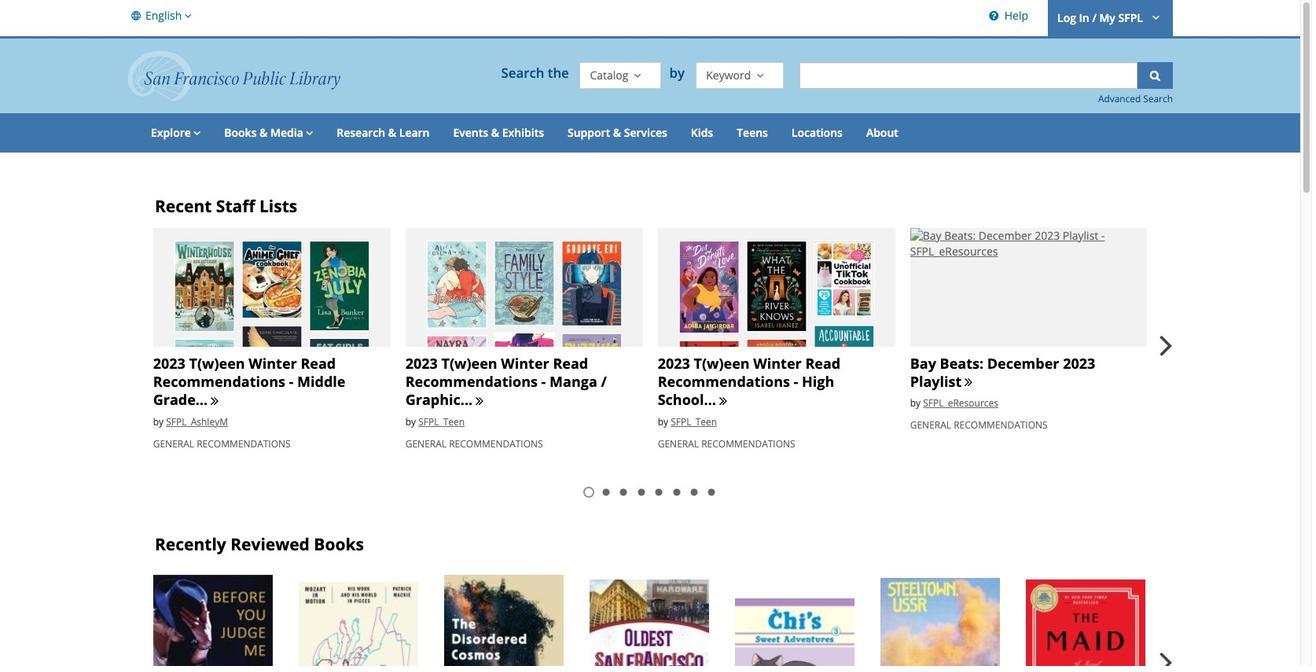Task type: describe. For each thing, give the bounding box(es) containing it.
2023 t(w)een winter read recom­menda­tions - middle grade…
[[153, 354, 346, 409]]

by sfpl_ashleym
[[153, 415, 228, 429]]

5 svg dots not active image from the left
[[688, 486, 701, 498]]

research & learn
[[337, 125, 430, 140]]

log in / my sfpl link
[[1049, 0, 1174, 36]]

read for middle
[[301, 354, 336, 373]]

in
[[1080, 10, 1090, 25]]

december
[[988, 354, 1060, 373]]

chi's sweet… by konami, kanata
[[744, 605, 826, 637]]

general recommendations for 2023 t(w)een winter read recom­menda­tions - manga / graphic…
[[406, 437, 543, 450]]

chi's
[[744, 605, 774, 623]]

keyword
[[707, 67, 751, 82]]

school…
[[658, 391, 717, 409]]

2023 t(w)een winter read recom­menda­tions - manga / graphic… link
[[406, 354, 607, 409]]

arrow image for explore
[[191, 125, 201, 140]]

smiley,
[[175, 615, 206, 628]]

before
[[162, 582, 204, 600]]

by for 2023 t(w)een winter read recom­menda­tions - high school…
[[658, 415, 669, 429]]

- for middle
[[289, 372, 294, 391]]

read for manga
[[553, 354, 589, 373]]

2023 t(w)een winter read recom­menda­tions - manga / graphic…
[[406, 354, 607, 409]]

steeltown,
[[889, 585, 956, 603]]

staff
[[216, 195, 255, 217]]

winter for manga
[[501, 354, 550, 373]]

by sfpl_teen for 2023 t(w)een winter read recom­menda­tions - high school…
[[658, 415, 718, 429]]

reviewed
[[231, 533, 310, 555]]

- for manga
[[542, 372, 546, 391]]

books & media link
[[213, 113, 325, 152]]

t(w)een for 2023 t(w)een winter read recom­menda­tions - middle grade…
[[189, 354, 245, 373]]

svg chevron double right image for beats:
[[962, 376, 976, 390]]

3 svg dots not active image from the left
[[653, 486, 666, 498]]

recom­menda­tions for 2023 t(w)een winter read recom­menda­tions - high school…
[[658, 372, 791, 391]]

4 svg dots not active image from the left
[[671, 486, 683, 498]]

advanced
[[1099, 92, 1142, 105]]

in
[[355, 589, 367, 607]]

kotkin,
[[903, 603, 933, 617]]

you
[[207, 582, 231, 600]]

graphic…
[[406, 391, 473, 409]]

scott,
[[612, 619, 636, 632]]

mackie,
[[321, 622, 354, 635]]

svg chevron double right image for t(w)een
[[208, 395, 222, 409]]

san francisco public library image
[[127, 50, 340, 101]]

by inside the oldest san francisco by scott, alec
[[598, 619, 609, 632]]

advanced search
[[1099, 92, 1174, 105]]

2 svg dots not active image from the left
[[706, 486, 718, 498]]

general for 2023 t(w)een winter read recom­menda­tions - middle grade…
[[153, 437, 194, 450]]

support & services
[[568, 125, 668, 140]]

research
[[337, 125, 386, 140]]

keyword button
[[696, 62, 785, 89]]

by sfpl_eresources
[[911, 397, 999, 410]]

konami,
[[757, 623, 793, 637]]

read for high
[[806, 354, 841, 373]]

log in / my sfpl
[[1058, 10, 1144, 25]]

help link
[[983, 0, 1033, 36]]

2023 t(w)een winter read recom­menda­tions - high school… link
[[658, 354, 841, 409]]

ussr
[[960, 585, 991, 603]]

judge
[[162, 596, 197, 614]]

search the
[[501, 64, 569, 82]]

teens
[[737, 125, 769, 140]]

events
[[454, 125, 489, 140]]

2 svg dots not active image from the left
[[618, 486, 630, 498]]

general recommendations for 2023 t(w)een winter read recom­menda­tions - middle grade…
[[153, 437, 291, 450]]

sfpl_eresources link
[[924, 397, 999, 410]]

1 vertical spatial search
[[1144, 92, 1174, 105]]

events & exhibits
[[454, 125, 544, 140]]

bay beats: december 2023 playlist - sfpl_eresources image
[[911, 228, 1148, 261]]

oldest
[[598, 587, 639, 604]]

general for bay beats: december 2023 playlist
[[911, 419, 952, 432]]

by sfpl_teen for 2023 t(w)een winter read recom­menda­tions - manga / graphic…
[[406, 415, 465, 429]]

catalog
[[590, 67, 629, 82]]

& for books
[[260, 125, 268, 140]]

exhibits
[[502, 125, 544, 140]]

about
[[867, 125, 899, 140]]

san
[[643, 587, 665, 604]]

events & exhibits link
[[442, 113, 556, 152]]

2023 for 2023 t(w)een winter read recom­menda­tions - high school…
[[658, 354, 691, 373]]

sfpl_ashleym link
[[166, 415, 228, 429]]

recommendations for 2023 t(w)een winter read recom­menda­tions - high school…
[[702, 437, 796, 450]]

& for support
[[613, 125, 622, 140]]

beats:
[[940, 354, 984, 373]]

/ inside log in / my sfpl link
[[1093, 10, 1097, 25]]

general for 2023 t(w)een winter read recom­menda­tions - manga / graphic…
[[406, 437, 447, 450]]

support & services link
[[556, 113, 680, 152]]

2023 t(w)een winter read recom­menda­tions - high school…
[[658, 354, 841, 409]]

0 horizontal spatial search
[[501, 64, 545, 82]]

the for the maid
[[1035, 587, 1058, 604]]

- for high
[[794, 372, 799, 391]]

recom­menda­tions for 2023 t(w)een winter read recom­menda­tions - manga / graphic…
[[406, 372, 538, 391]]

/ inside the 2023 t(w)een winter read recom­menda­tions - manga / graphic…
[[601, 372, 607, 391]]

the maid by prose, nita
[[1035, 587, 1096, 618]]

svg chevron double right image for 2023 t(w)een winter read recom­menda­tions - manga / graphic…
[[473, 395, 487, 409]]

mozart in motion by mackie, patrick
[[307, 589, 386, 635]]

recom­menda­tions for 2023 t(w)een winter read recom­menda­tions - middle grade…
[[153, 372, 285, 391]]

arrow image
[[182, 8, 192, 24]]

learn
[[399, 125, 430, 140]]

english link
[[127, 0, 196, 32]]

the disordered… by prescod- weinstein,…
[[453, 582, 533, 638]]

by inside mozart in motion by mackie, patrick
[[307, 622, 318, 635]]

kanata
[[796, 623, 826, 637]]

1 vertical spatial books
[[314, 533, 364, 555]]

support
[[568, 125, 611, 140]]

winter for middle
[[249, 354, 297, 373]]

prescod-
[[466, 615, 505, 628]]

by inside the maid by prose, nita
[[1035, 605, 1046, 618]]

by inside steeltown, ussr by kotkin, stephen
[[889, 603, 900, 617]]

locations link
[[780, 113, 855, 152]]

2023 inside bay beats: december 2023 playlist
[[1064, 354, 1096, 373]]

francisco
[[598, 601, 658, 618]]

books & media
[[224, 125, 303, 140]]

the
[[548, 64, 569, 82]]

media
[[271, 125, 303, 140]]

bay beats: december 2023 playlist link
[[911, 354, 1096, 391]]



Task type: locate. For each thing, give the bounding box(es) containing it.
the inside the disordered… by prescod- weinstein,…
[[453, 582, 476, 600]]

t(w)een inside 2023 t(w)een winter read recom­menda­tions - high school…
[[694, 354, 750, 373]]

1 read from the left
[[301, 354, 336, 373]]

research & learn link
[[325, 113, 442, 152]]

read inside 2023 t(w)een winter read recom­menda­tions - high school…
[[806, 354, 841, 373]]

by down the judge
[[162, 615, 173, 628]]

by left keyword at the top right
[[670, 64, 689, 82]]

0 horizontal spatial the
[[453, 582, 476, 600]]

0 horizontal spatial recom­menda­tions
[[153, 372, 285, 391]]

tavis
[[209, 615, 231, 628]]

2 horizontal spatial read
[[806, 354, 841, 373]]

4 & from the left
[[613, 125, 622, 140]]

0 horizontal spatial sfpl_teen link
[[419, 415, 465, 429]]

2023 inside 2023 t(w)een winter read recom­menda­tions - high school…
[[658, 354, 691, 373]]

general recommendations down school…
[[658, 437, 796, 450]]

explore link
[[139, 113, 213, 152]]

search left the
[[501, 64, 545, 82]]

/
[[1093, 10, 1097, 25], [601, 372, 607, 391]]

0 vertical spatial search
[[501, 64, 545, 82]]

disordered…
[[453, 596, 533, 614]]

2 2023 from the left
[[406, 354, 438, 373]]

sfpl_teen link
[[419, 415, 465, 429], [671, 415, 718, 429]]

0 horizontal spatial svg chevron double right image
[[473, 395, 487, 409]]

& left the learn
[[388, 125, 397, 140]]

high
[[802, 372, 835, 391]]

3 - from the left
[[794, 372, 799, 391]]

2023 t(w)een winter read recommendations - middle grade edition - sfpl_ashleym image
[[153, 228, 391, 536]]

1 horizontal spatial search
[[1144, 92, 1174, 105]]

svg chevron double right image
[[962, 376, 976, 390], [208, 395, 222, 409]]

2023 for 2023 t(w)een winter read recom­menda­tions - manga / graphic…
[[406, 354, 438, 373]]

stephen
[[936, 603, 972, 617]]

manga
[[550, 372, 598, 391]]

1 sfpl_teen link from the left
[[419, 415, 465, 429]]

t(w)een up school…
[[694, 354, 750, 373]]

playlist
[[911, 372, 962, 391]]

grade…
[[153, 391, 208, 409]]

recommendations for bay beats: december 2023 playlist
[[954, 419, 1048, 432]]

sfpl_eresources
[[924, 397, 999, 410]]

recommendations down 2023 t(w)een winter read recom­menda­tions - high school…
[[702, 437, 796, 450]]

- inside the 2023 t(w)een winter read recom­menda­tions - manga / graphic…
[[542, 372, 546, 391]]

steeltown, ussr by kotkin, stephen
[[889, 585, 991, 617]]

by for bay beats: december 2023 playlist
[[911, 397, 921, 410]]

2 horizontal spatial arrow image
[[1147, 9, 1164, 24]]

arrow image left books & media
[[191, 125, 201, 140]]

sfpl_teen down graphic…
[[419, 415, 465, 429]]

winter left high
[[754, 354, 802, 373]]

2023 inside the 2023 t(w)een winter read recom­menda­tions - middle grade…
[[153, 354, 186, 373]]

2 horizontal spatial -
[[794, 372, 799, 391]]

alec
[[639, 619, 657, 632]]

- inside 2023 t(w)een winter read recom­menda­tions - high school…
[[794, 372, 799, 391]]

the
[[453, 582, 476, 600], [1035, 587, 1058, 604]]

recom­menda­tions inside 2023 t(w)een winter read recom­menda­tions - high school…
[[658, 372, 791, 391]]

& for research
[[388, 125, 397, 140]]

2023 t(w)een winter read recommendations - high school edition - sfpl_teen image
[[658, 228, 896, 541]]

by left prescod-
[[453, 615, 464, 628]]

1 horizontal spatial sfpl_teen link
[[671, 415, 718, 429]]

about link
[[855, 113, 911, 152]]

2023 t(w)een winter read recom­menda­tions - middle grade… link
[[153, 354, 346, 409]]

by left scott,
[[598, 619, 609, 632]]

- left middle
[[289, 372, 294, 391]]

oldest san francisco by scott, alec
[[598, 587, 665, 632]]

1 vertical spatial svg chevron double right image
[[208, 395, 222, 409]]

/ right in at the top right
[[1093, 10, 1097, 25]]

bay beats: december 2023 playlist
[[911, 354, 1096, 391]]

search down search icon
[[1144, 92, 1174, 105]]

sfpl_teen for 2023 t(w)een winter read recom­menda­tions - high school…
[[671, 415, 718, 429]]

/ right manga
[[601, 372, 607, 391]]

1 svg dots not active image from the left
[[600, 486, 613, 498]]

read
[[301, 354, 336, 373], [553, 354, 589, 373], [806, 354, 841, 373]]

0 horizontal spatial sfpl_teen
[[419, 415, 465, 429]]

arrow image inside log in / my sfpl link
[[1147, 9, 1164, 24]]

1 by sfpl_teen from the left
[[406, 415, 465, 429]]

2 sfpl_teen from the left
[[671, 415, 718, 429]]

maid
[[1061, 587, 1093, 604]]

- inside the 2023 t(w)een winter read recom­menda­tions - middle grade…
[[289, 372, 294, 391]]

2 svg chevron double right image from the left
[[717, 395, 731, 409]]

2 recom­menda­tions from the left
[[406, 372, 538, 391]]

bay
[[911, 354, 937, 373]]

by down motion
[[307, 622, 318, 635]]

sfpl_teen down school…
[[671, 415, 718, 429]]

sfpl
[[1119, 10, 1144, 25]]

kids link
[[680, 113, 725, 152]]

svg dots not active image
[[600, 486, 613, 498], [618, 486, 630, 498], [653, 486, 666, 498], [671, 486, 683, 498], [688, 486, 701, 498]]

general
[[911, 419, 952, 432], [153, 437, 194, 450], [406, 437, 447, 450], [658, 437, 699, 450]]

by sfpl_teen
[[406, 415, 465, 429], [658, 415, 718, 429]]

by down grade… on the bottom left
[[153, 415, 164, 429]]

2023
[[153, 354, 186, 373], [406, 354, 438, 373], [658, 354, 691, 373], [1064, 354, 1096, 373]]

sweet…
[[777, 605, 826, 623]]

0 vertical spatial books
[[224, 125, 257, 140]]

patrick
[[356, 622, 386, 635]]

& left media on the top of the page
[[260, 125, 268, 140]]

winter inside 2023 t(w)een winter read recom­menda­tions - high school…
[[754, 354, 802, 373]]

weinstein,…
[[453, 625, 506, 638]]

by inside chi's sweet… by konami, kanata
[[744, 623, 755, 637]]

winter left middle
[[249, 354, 297, 373]]

by sfpl_teen down school…
[[658, 415, 718, 429]]

by down playlist
[[911, 397, 921, 410]]

1 - from the left
[[289, 372, 294, 391]]

the up prescod-
[[453, 582, 476, 600]]

general recommendations
[[911, 419, 1048, 432], [153, 437, 291, 450], [406, 437, 543, 450], [658, 437, 796, 450]]

general down 'by sfpl_ashleym'
[[153, 437, 194, 450]]

recommendations for 2023 t(w)een winter read recom­menda­tions - manga / graphic…
[[449, 437, 543, 450]]

general down school…
[[658, 437, 699, 450]]

t(w)een for 2023 t(w)een winter read recom­menda­tions - high school…
[[694, 354, 750, 373]]

0 horizontal spatial books
[[224, 125, 257, 140]]

by left kotkin,
[[889, 603, 900, 617]]

general recommendations for 2023 t(w)een winter read recom­menda­tions - high school…
[[658, 437, 796, 450]]

t(w)een for 2023 t(w)een winter read recom­menda­tions - manga / graphic…
[[442, 354, 498, 373]]

0 horizontal spatial svg dots not active image
[[635, 486, 648, 498]]

prose,
[[1048, 605, 1076, 618]]

1 svg chevron double right image from the left
[[473, 395, 487, 409]]

1 horizontal spatial recom­menda­tions
[[406, 372, 538, 391]]

books up mozart
[[314, 533, 364, 555]]

3 read from the left
[[806, 354, 841, 373]]

2 - from the left
[[542, 372, 546, 391]]

advanced search link
[[1099, 92, 1174, 105]]

by inside the disordered… by prescod- weinstein,…
[[453, 615, 464, 628]]

1 & from the left
[[260, 125, 268, 140]]

svg dots not active image
[[635, 486, 648, 498], [706, 486, 718, 498]]

by for 2023 t(w)een winter read recom­menda­tions - middle grade…
[[153, 415, 164, 429]]

1 horizontal spatial svg chevron double right image
[[962, 376, 976, 390]]

1 horizontal spatial arrow image
[[303, 125, 313, 140]]

0 horizontal spatial t(w)een
[[189, 354, 245, 373]]

recommendations
[[954, 419, 1048, 432], [197, 437, 291, 450], [449, 437, 543, 450], [702, 437, 796, 450]]

recently reviewed books
[[155, 533, 364, 555]]

recommendations down sfpl_eresources 'link'
[[954, 419, 1048, 432]]

2 sfpl_teen link from the left
[[671, 415, 718, 429]]

1 horizontal spatial svg dots not active image
[[706, 486, 718, 498]]

0 horizontal spatial -
[[289, 372, 294, 391]]

0 horizontal spatial /
[[601, 372, 607, 391]]

1 t(w)een from the left
[[189, 354, 245, 373]]

0 vertical spatial svg chevron double right image
[[962, 376, 976, 390]]

recommendations for 2023 t(w)een winter read recom­menda­tions - middle grade…
[[197, 437, 291, 450]]

general recommendations down sfpl_ashleym
[[153, 437, 291, 450]]

sfpl_teen link for 2023 t(w)een winter read recom­menda­tions - high school…
[[671, 415, 718, 429]]

winter
[[249, 354, 297, 373], [501, 354, 550, 373], [754, 354, 802, 373]]

my
[[1100, 10, 1116, 25]]

2023 up graphic…
[[406, 354, 438, 373]]

2023 up school…
[[658, 354, 691, 373]]

2023 for 2023 t(w)een winter read recom­menda­tions - middle grade…
[[153, 354, 186, 373]]

1 horizontal spatial -
[[542, 372, 546, 391]]

1 horizontal spatial t(w)een
[[442, 354, 498, 373]]

t(w)een inside the 2023 t(w)een winter read recom­menda­tions - middle grade…
[[189, 354, 245, 373]]

explore
[[151, 125, 191, 140]]

sfpl_teen
[[419, 415, 465, 429], [671, 415, 718, 429]]

t(w)een inside the 2023 t(w)een winter read recom­menda­tions - manga / graphic…
[[442, 354, 498, 373]]

0 vertical spatial /
[[1093, 10, 1097, 25]]

general for 2023 t(w)een winter read recom­menda­tions - high school…
[[658, 437, 699, 450]]

1 sfpl_teen from the left
[[419, 415, 465, 429]]

2 winter from the left
[[501, 354, 550, 373]]

1 horizontal spatial sfpl_teen
[[671, 415, 718, 429]]

me
[[200, 596, 219, 614]]

catalog button
[[580, 62, 662, 89]]

& right events
[[491, 125, 500, 140]]

by inside before you judge me by smiley, tavis
[[162, 615, 173, 628]]

3 t(w)een from the left
[[694, 354, 750, 373]]

2 horizontal spatial t(w)een
[[694, 354, 750, 373]]

svg chevron double right image up sfpl_ashleym
[[208, 395, 222, 409]]

2023 up grade… on the bottom left
[[153, 354, 186, 373]]

1 horizontal spatial by sfpl_teen
[[658, 415, 718, 429]]

general recommendations down graphic…
[[406, 437, 543, 450]]

general recommendations for bay beats: december 2023 playlist
[[911, 419, 1048, 432]]

by left prose,
[[1035, 605, 1046, 618]]

by down school…
[[658, 415, 669, 429]]

help
[[1005, 8, 1029, 23]]

0 horizontal spatial winter
[[249, 354, 297, 373]]

general recommendations down sfpl_eresources 'link'
[[911, 419, 1048, 432]]

recom­menda­tions inside the 2023 t(w)een winter read recom­menda­tions - middle grade…
[[153, 372, 285, 391]]

0 horizontal spatial by sfpl_teen
[[406, 415, 465, 429]]

1 recom­menda­tions from the left
[[153, 372, 285, 391]]

recommendations down sfpl_ashleym
[[197, 437, 291, 450]]

0 horizontal spatial arrow image
[[191, 125, 201, 140]]

svg dots active image
[[583, 486, 595, 498]]

0 horizontal spatial read
[[301, 354, 336, 373]]

1 horizontal spatial read
[[553, 354, 589, 373]]

read inside the 2023 t(w)een winter read recom­menda­tions - manga / graphic…
[[553, 354, 589, 373]]

4 2023 from the left
[[1064, 354, 1096, 373]]

arrow image for books & media
[[303, 125, 313, 140]]

search image
[[1148, 67, 1163, 82]]

books left media on the top of the page
[[224, 125, 257, 140]]

2 t(w)een from the left
[[442, 354, 498, 373]]

arrow image inside explore 'link'
[[191, 125, 201, 140]]

arrow image inside books & media link
[[303, 125, 313, 140]]

2 horizontal spatial recom­menda­tions
[[658, 372, 791, 391]]

-
[[289, 372, 294, 391], [542, 372, 546, 391], [794, 372, 799, 391]]

the up prose,
[[1035, 587, 1058, 604]]

1 2023 from the left
[[153, 354, 186, 373]]

1 vertical spatial /
[[601, 372, 607, 391]]

kids
[[691, 125, 714, 140]]

middle
[[297, 372, 346, 391]]

1 horizontal spatial /
[[1093, 10, 1097, 25]]

- left high
[[794, 372, 799, 391]]

3 & from the left
[[491, 125, 500, 140]]

by sfpl_teen down graphic…
[[406, 415, 465, 429]]

svg chevron double right image for 2023 t(w)een winter read recom­menda­tions - high school…
[[717, 395, 731, 409]]

by for 2023 t(w)een winter read recom­menda­tions - manga / graphic…
[[406, 415, 416, 429]]

nita
[[1078, 605, 1096, 618]]

3 recom­menda­tions from the left
[[658, 372, 791, 391]]

winter inside the 2023 t(w)een winter read recom­menda­tions - middle grade…
[[249, 354, 297, 373]]

winter inside the 2023 t(w)een winter read recom­menda­tions - manga / graphic…
[[501, 354, 550, 373]]

locations
[[792, 125, 843, 140]]

2 horizontal spatial winter
[[754, 354, 802, 373]]

3 2023 from the left
[[658, 354, 691, 373]]

2023 t(w)een winter read recommendations - manga / graphic novel edition - sfpl_teen image
[[406, 228, 643, 530]]

winter for high
[[754, 354, 802, 373]]

0 horizontal spatial svg chevron double right image
[[208, 395, 222, 409]]

by down graphic…
[[406, 415, 416, 429]]

recommendations down the 2023 t(w)een winter read recom­menda­tions - manga / graphic… in the left of the page
[[449, 437, 543, 450]]

t(w)een up grade… on the bottom left
[[189, 354, 245, 373]]

recom­menda­tions inside the 2023 t(w)een winter read recom­menda­tions - manga / graphic…
[[406, 372, 538, 391]]

None search field
[[800, 62, 1139, 89]]

winter left manga
[[501, 354, 550, 373]]

&
[[260, 125, 268, 140], [388, 125, 397, 140], [491, 125, 500, 140], [613, 125, 622, 140]]

lists
[[260, 195, 297, 217]]

1 svg dots not active image from the left
[[635, 486, 648, 498]]

services
[[624, 125, 668, 140]]

t(w)een up graphic…
[[442, 354, 498, 373]]

2 by sfpl_teen from the left
[[658, 415, 718, 429]]

the for the disordered…
[[453, 582, 476, 600]]

mozart
[[307, 589, 352, 607]]

svg chevron double right image
[[473, 395, 487, 409], [717, 395, 731, 409]]

arrow image
[[1147, 9, 1164, 24], [191, 125, 201, 140], [303, 125, 313, 140]]

& for events
[[491, 125, 500, 140]]

recently
[[155, 533, 226, 555]]

the inside the maid by prose, nita
[[1035, 587, 1058, 604]]

arrow image for log in / my sfpl
[[1147, 9, 1164, 24]]

svg chevron double right image down beats:
[[962, 376, 976, 390]]

general down graphic…
[[406, 437, 447, 450]]

sfpl_ashleym
[[166, 415, 228, 429]]

2023 inside the 2023 t(w)een winter read recom­menda­tions - manga / graphic…
[[406, 354, 438, 373]]

- left manga
[[542, 372, 546, 391]]

general down by sfpl_eresources
[[911, 419, 952, 432]]

arrow image left research
[[303, 125, 313, 140]]

by down chi's
[[744, 623, 755, 637]]

sfpl_teen link down graphic…
[[419, 415, 465, 429]]

1 horizontal spatial svg chevron double right image
[[717, 395, 731, 409]]

1 horizontal spatial books
[[314, 533, 364, 555]]

read inside the 2023 t(w)een winter read recom­menda­tions - middle grade…
[[301, 354, 336, 373]]

before you judge me by smiley, tavis
[[162, 582, 231, 628]]

1 winter from the left
[[249, 354, 297, 373]]

& right support
[[613, 125, 622, 140]]

2 & from the left
[[388, 125, 397, 140]]

2 read from the left
[[553, 354, 589, 373]]

2023 right december
[[1064, 354, 1096, 373]]

3 winter from the left
[[754, 354, 802, 373]]

teens link
[[725, 113, 780, 152]]

help circled image
[[987, 8, 1002, 23]]

1 horizontal spatial winter
[[501, 354, 550, 373]]

arrow image right sfpl
[[1147, 9, 1164, 24]]

sfpl_teen for 2023 t(w)een winter read recom­menda­tions - manga / graphic…
[[419, 415, 465, 429]]

sfpl_teen link down school…
[[671, 415, 718, 429]]

sfpl_teen link for 2023 t(w)een winter read recom­menda­tions - manga / graphic…
[[419, 415, 465, 429]]

1 horizontal spatial the
[[1035, 587, 1058, 604]]

recent staff lists
[[155, 195, 297, 217]]



Task type: vqa. For each thing, say whether or not it's contained in the screenshot.


